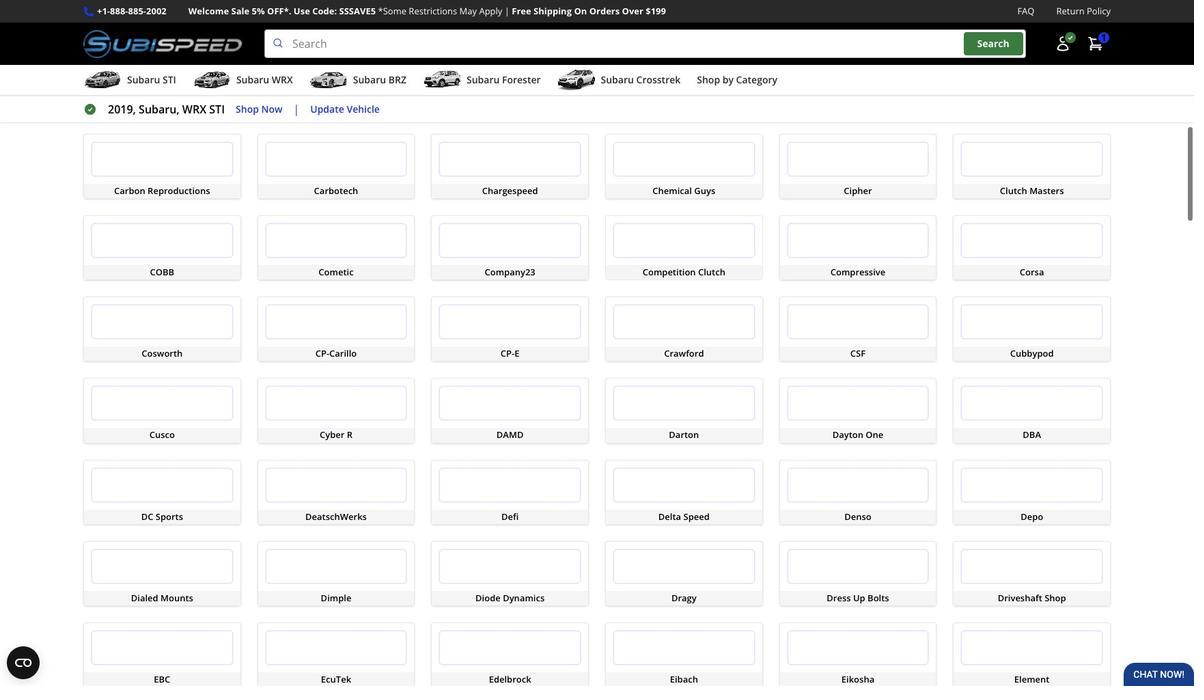 Task type: describe. For each thing, give the bounding box(es) containing it.
competition clutch
[[643, 266, 726, 278]]

blitz link
[[83, 0, 241, 36]]

return
[[1057, 5, 1085, 17]]

brembo
[[319, 103, 353, 115]]

subispeed logo image
[[83, 29, 243, 58]]

dimple link
[[257, 541, 415, 606]]

a subaru sti thumbnail image image
[[83, 70, 122, 90]]

diode
[[476, 592, 501, 604]]

2019,
[[108, 102, 136, 117]]

element link
[[954, 622, 1111, 686]]

cometic
[[319, 266, 354, 278]]

blox link
[[431, 0, 589, 36]]

$199
[[646, 5, 666, 17]]

edelbrock link
[[431, 622, 589, 686]]

button image
[[1055, 36, 1072, 52]]

a subaru crosstrek thumbnail image image
[[557, 70, 596, 90]]

cp-carillo link
[[257, 297, 415, 362]]

darton
[[669, 429, 699, 441]]

driveshaft
[[998, 592, 1043, 604]]

dialed mounts link
[[83, 541, 241, 606]]

corsa link
[[954, 215, 1111, 280]]

subaru brz
[[353, 73, 407, 86]]

sti inside dropdown button
[[163, 73, 176, 86]]

compressive link
[[779, 215, 937, 280]]

*some
[[378, 5, 407, 17]]

dress
[[827, 592, 851, 604]]

1 vertical spatial sti
[[209, 102, 225, 117]]

carillo
[[329, 347, 357, 360]]

braum
[[148, 103, 177, 115]]

dragy
[[672, 592, 697, 604]]

faq link
[[1018, 4, 1035, 19]]

driveshaft shop link
[[954, 541, 1111, 606]]

delta speed link
[[605, 460, 763, 525]]

denso
[[845, 510, 872, 522]]

update
[[310, 102, 344, 115]]

diode dynamics link
[[431, 541, 589, 606]]

ebc link
[[83, 622, 241, 686]]

borla link
[[954, 0, 1111, 36]]

brz
[[389, 73, 407, 86]]

1 vertical spatial wrx
[[182, 102, 206, 117]]

subaru sti button
[[83, 68, 176, 95]]

chargespeed link
[[431, 134, 589, 199]]

cipher
[[844, 185, 872, 197]]

update vehicle button
[[310, 102, 380, 117]]

clutch masters link
[[954, 134, 1111, 199]]

subaru wrx button
[[193, 68, 293, 95]]

dba
[[1023, 429, 1041, 441]]

subaru for subaru crosstrek
[[601, 73, 634, 86]]

subaru for subaru forester
[[467, 73, 500, 86]]

cubbypod
[[1011, 347, 1054, 360]]

0 horizontal spatial |
[[293, 102, 299, 117]]

dayton
[[833, 429, 864, 441]]

888-
[[110, 5, 128, 17]]

damd link
[[431, 378, 589, 443]]

open widget image
[[7, 646, 40, 679]]

dba link
[[954, 378, 1111, 443]]

cubbypod link
[[954, 297, 1111, 362]]

deatschwerks
[[305, 510, 367, 522]]

carbon reproductions link
[[83, 134, 241, 199]]

chargespeed
[[482, 185, 538, 197]]

cp-carillo
[[316, 347, 357, 360]]

carbon
[[114, 185, 145, 197]]

wrx inside "dropdown button"
[[272, 73, 293, 86]]

chemical guys link
[[605, 134, 763, 199]]

885-
[[128, 5, 146, 17]]

cusco link
[[83, 378, 241, 443]]

1
[[1102, 31, 1107, 44]]

clutch masters
[[1000, 185, 1064, 197]]

delta
[[659, 510, 681, 522]]

subaru wrx
[[236, 73, 293, 86]]

boomba
[[840, 22, 876, 34]]

category
[[736, 73, 778, 86]]

subaru sti
[[127, 73, 176, 86]]

welcome sale 5% off*. use code: sssave5 *some restrictions may apply | free shipping on orders over $199
[[188, 5, 666, 17]]

blitz
[[153, 22, 171, 34]]

subaru for subaru sti
[[127, 73, 160, 86]]

ecutek link
[[257, 622, 415, 686]]

subaru forester
[[467, 73, 541, 86]]

denso link
[[779, 460, 937, 525]]

cp- for carillo
[[316, 347, 329, 360]]

+1-888-885-2002 link
[[97, 4, 167, 19]]

cobb link
[[83, 215, 241, 280]]

dayton one
[[833, 429, 884, 441]]



Task type: locate. For each thing, give the bounding box(es) containing it.
0 vertical spatial shop
[[697, 73, 720, 86]]

mounts
[[161, 592, 193, 604]]

shop left now
[[236, 102, 259, 115]]

dimple
[[321, 592, 352, 604]]

a subaru brz thumbnail image image
[[309, 70, 348, 90]]

1 horizontal spatial sti
[[209, 102, 225, 117]]

subaru forester button
[[423, 68, 541, 95]]

0 vertical spatial |
[[505, 5, 510, 17]]

driveshaft shop
[[998, 592, 1066, 604]]

competition
[[643, 266, 696, 278]]

cp-
[[316, 347, 329, 360], [501, 347, 515, 360]]

| left free
[[505, 5, 510, 17]]

0 horizontal spatial shop
[[236, 102, 259, 115]]

dynamics
[[503, 592, 545, 604]]

bmpp link
[[605, 0, 763, 36]]

cometic link
[[257, 215, 415, 280]]

dc sports link
[[83, 460, 241, 525]]

clutch
[[1000, 185, 1028, 197], [698, 266, 726, 278]]

shop left by
[[697, 73, 720, 86]]

3 subaru from the left
[[353, 73, 386, 86]]

return policy link
[[1057, 4, 1111, 19]]

subaru left brz
[[353, 73, 386, 86]]

5 subaru from the left
[[601, 73, 634, 86]]

wrx right braum
[[182, 102, 206, 117]]

shop now
[[236, 102, 283, 115]]

subaru,
[[139, 102, 180, 117]]

1 vertical spatial clutch
[[698, 266, 726, 278]]

competition clutch link
[[605, 215, 763, 280]]

subaru up subaru,
[[127, 73, 160, 86]]

carbon reproductions
[[114, 185, 210, 197]]

apply
[[479, 5, 503, 17]]

reproductions
[[148, 185, 210, 197]]

sti up the 2019, subaru, wrx sti at the left top of page
[[163, 73, 176, 86]]

sssave5
[[339, 5, 376, 17]]

5%
[[252, 5, 265, 17]]

subaru crosstrek
[[601, 73, 681, 86]]

policy
[[1087, 5, 1111, 17]]

cyber r
[[320, 429, 353, 441]]

masters
[[1030, 185, 1064, 197]]

crawford link
[[605, 297, 763, 362]]

csf
[[851, 347, 866, 360]]

edelbrock
[[489, 673, 531, 685]]

brembo link
[[257, 53, 415, 118]]

shop inside dropdown button
[[697, 73, 720, 86]]

cosworth
[[142, 347, 183, 360]]

guys
[[695, 185, 716, 197]]

subaru
[[127, 73, 160, 86], [236, 73, 269, 86], [353, 73, 386, 86], [467, 73, 500, 86], [601, 73, 634, 86]]

bolts
[[868, 592, 890, 604]]

clutch inside 'link'
[[1000, 185, 1028, 197]]

subaru inside "dropdown button"
[[236, 73, 269, 86]]

2 vertical spatial shop
[[1045, 592, 1066, 604]]

0 vertical spatial wrx
[[272, 73, 293, 86]]

2019, subaru, wrx sti
[[108, 102, 225, 117]]

e
[[515, 347, 520, 360]]

0 horizontal spatial clutch
[[698, 266, 726, 278]]

chemical
[[653, 185, 692, 197]]

subaru for subaru wrx
[[236, 73, 269, 86]]

on
[[574, 5, 587, 17]]

1 horizontal spatial wrx
[[272, 73, 293, 86]]

sale
[[231, 5, 250, 17]]

search input field
[[265, 29, 1026, 58]]

2 horizontal spatial shop
[[1045, 592, 1066, 604]]

wrx up now
[[272, 73, 293, 86]]

0 vertical spatial sti
[[163, 73, 176, 86]]

carbotech link
[[257, 134, 415, 199]]

dayton one link
[[779, 378, 937, 443]]

faq
[[1018, 5, 1035, 17]]

chemical guys
[[653, 185, 716, 197]]

1 horizontal spatial shop
[[697, 73, 720, 86]]

code:
[[312, 5, 337, 17]]

welcome
[[188, 5, 229, 17]]

shipping
[[534, 5, 572, 17]]

shop
[[697, 73, 720, 86], [236, 102, 259, 115], [1045, 592, 1066, 604]]

0 vertical spatial clutch
[[1000, 185, 1028, 197]]

dc
[[141, 510, 153, 522]]

subaru for subaru brz
[[353, 73, 386, 86]]

cipher link
[[779, 134, 937, 199]]

vehicle
[[347, 102, 380, 115]]

eikosha
[[842, 673, 875, 685]]

delta speed
[[659, 510, 710, 522]]

cp- up cyber r link
[[316, 347, 329, 360]]

2002
[[146, 5, 167, 17]]

2 subaru from the left
[[236, 73, 269, 86]]

update vehicle
[[310, 102, 380, 115]]

1 vertical spatial shop
[[236, 102, 259, 115]]

0 horizontal spatial cp-
[[316, 347, 329, 360]]

deatschwerks link
[[257, 460, 415, 525]]

cusco
[[149, 429, 175, 441]]

ecutek
[[321, 673, 351, 685]]

1 cp- from the left
[[316, 347, 329, 360]]

cp- up damd "link"
[[501, 347, 515, 360]]

shop by category
[[697, 73, 778, 86]]

csf link
[[779, 297, 937, 362]]

over
[[622, 5, 644, 17]]

clutch right competition
[[698, 266, 726, 278]]

borla
[[1021, 22, 1044, 34]]

return policy
[[1057, 5, 1111, 17]]

subaru left the forester
[[467, 73, 500, 86]]

cobb
[[150, 266, 174, 278]]

1 horizontal spatial |
[[505, 5, 510, 17]]

0 horizontal spatial wrx
[[182, 102, 206, 117]]

orders
[[589, 5, 620, 17]]

| right now
[[293, 102, 299, 117]]

0 horizontal spatial sti
[[163, 73, 176, 86]]

defi link
[[431, 460, 589, 525]]

dress up bolts link
[[779, 541, 937, 606]]

cp-e
[[501, 347, 520, 360]]

sti down "a subaru wrx thumbnail image"
[[209, 102, 225, 117]]

subaru crosstrek button
[[557, 68, 681, 95]]

blouch
[[321, 22, 351, 34]]

4 subaru from the left
[[467, 73, 500, 86]]

a subaru forester thumbnail image image
[[423, 70, 461, 90]]

free
[[512, 5, 531, 17]]

dialed
[[131, 592, 158, 604]]

clutch left masters
[[1000, 185, 1028, 197]]

restrictions
[[409, 5, 457, 17]]

1 horizontal spatial clutch
[[1000, 185, 1028, 197]]

corsa
[[1020, 266, 1045, 278]]

sports
[[156, 510, 183, 522]]

subaru up shop now
[[236, 73, 269, 86]]

1 subaru from the left
[[127, 73, 160, 86]]

1 horizontal spatial cp-
[[501, 347, 515, 360]]

shop right the driveshaft
[[1045, 592, 1066, 604]]

cp- for e
[[501, 347, 515, 360]]

1 vertical spatial |
[[293, 102, 299, 117]]

subaru left crosstrek
[[601, 73, 634, 86]]

carbotech
[[314, 185, 358, 197]]

2 cp- from the left
[[501, 347, 515, 360]]

shop for shop now
[[236, 102, 259, 115]]

a subaru wrx thumbnail image image
[[193, 70, 231, 90]]

+1-
[[97, 5, 110, 17]]

shop for shop by category
[[697, 73, 720, 86]]

clutch inside competition clutch link
[[698, 266, 726, 278]]



Task type: vqa. For each thing, say whether or not it's contained in the screenshot.
Home icon
no



